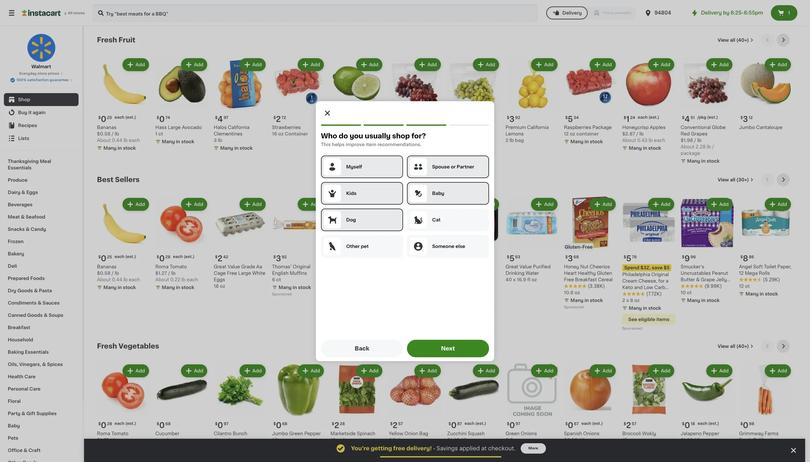 Task type: describe. For each thing, give the bounding box(es) containing it.
about down $ 0 25
[[97, 138, 111, 143]]

1 inside cucumber 1 each
[[155, 438, 157, 442]]

value for 5
[[520, 265, 532, 269]]

42 inside $ 2 42
[[223, 255, 228, 259]]

health care link
[[4, 371, 79, 383]]

stock down green onions 5.5 oz
[[532, 446, 545, 450]]

foods
[[30, 276, 45, 281]]

floral
[[8, 399, 21, 404]]

$ 0 68 for jumbo
[[274, 422, 288, 429]]

bananas $0.58 / lb about 0.44 lb each for each (est.)
[[97, 265, 140, 282]]

bag for 2
[[399, 438, 408, 442]]

container
[[577, 132, 599, 136]]

$ 0 68 for cucumber
[[157, 422, 171, 429]]

12 for 3
[[749, 116, 753, 120]]

bag for 3
[[515, 138, 524, 143]]

walmart logo image
[[27, 34, 55, 62]]

$ inside $ 2 72
[[274, 116, 276, 120]]

ct down mega
[[746, 284, 750, 289]]

red inside sun harvest seedless red grapes $2.18 / lb about 2.4 lb / package
[[389, 132, 398, 136]]

party
[[8, 412, 20, 416]]

gluten-free
[[565, 245, 593, 249]]

honey
[[564, 265, 580, 269]]

& right meat
[[21, 215, 25, 219]]

1 horizontal spatial 8
[[744, 255, 749, 262]]

in down halos california clementines 3 lb
[[235, 146, 239, 150]]

package inside "conventional globe red grapes $1.98 / lb about 2.28 lb / package"
[[681, 151, 701, 155]]

$ inside $ 0 28 each (est.)
[[157, 255, 159, 259]]

onions for green onions
[[521, 431, 537, 436]]

tomato for roma tomato $1.27 / lb about 0.22 lb each
[[170, 265, 187, 269]]

many in stock up best sellers
[[104, 146, 136, 150]]

low
[[644, 285, 654, 290]]

5.5
[[506, 438, 513, 442]]

/ inside honeycrisp apples $2.87 / lb about 0.43 lb each
[[637, 132, 639, 136]]

baking essentials
[[8, 350, 49, 355]]

again
[[33, 110, 46, 115]]

$1.24 each (estimated) element
[[623, 113, 676, 124]]

next
[[441, 346, 455, 351]]

pepper inside jalapeno pepper $1.32 / lb about 0.14 lb each
[[703, 431, 720, 436]]

1 vertical spatial x
[[627, 298, 630, 303]]

0.14
[[696, 444, 705, 449]]

oz inside great value purified drinking water 40 x 16.9 fl oz
[[532, 278, 537, 282]]

california for halos california clementines 3 lb
[[228, 125, 250, 130]]

72 for 2
[[282, 116, 286, 120]]

purified
[[533, 265, 551, 269]]

many in stock down hass large avocado 1 ct
[[162, 139, 194, 144]]

all for 8
[[731, 177, 736, 182]]

many in stock down marketside spinach 10 oz bag
[[337, 446, 370, 450]]

avocado
[[182, 125, 202, 130]]

2 for yellow onion bag
[[393, 422, 398, 429]]

many in stock down you
[[337, 139, 370, 144]]

many down marketside
[[337, 446, 350, 450]]

seedless inside sun harvest seedless red grapes $2.18 / lb about 2.4 lb / package
[[418, 125, 439, 130]]

& right dairy at left top
[[21, 190, 25, 195]]

$0.25 each (estimated) element for 0
[[97, 113, 150, 124]]

97 for 0
[[224, 422, 229, 426]]

grapes inside "conventional globe red grapes $1.98 / lb about 2.28 lb / package"
[[692, 132, 708, 136]]

value for 2
[[228, 265, 240, 269]]

lb inside yellow onion bag 3 lb bag
[[393, 438, 398, 442]]

each inside honeycrisp apples $2.87 / lb about 0.43 lb each
[[655, 138, 666, 143]]

condiments
[[8, 301, 37, 305]]

$1.27 for roma tomato $1.27 / lb about 0.22 lb each
[[155, 271, 167, 276]]

back button
[[321, 340, 403, 357]]

in down muffins at the left bottom
[[293, 285, 297, 290]]

stock up sellers
[[123, 146, 136, 150]]

all stores link
[[22, 4, 85, 22]]

oz right 10.8
[[575, 291, 580, 295]]

in down the (9.99k)
[[702, 298, 706, 303]]

apples
[[650, 125, 666, 130]]

grapes inside green seedless grapes bag
[[448, 132, 464, 136]]

dry goods & pasta link
[[4, 285, 79, 297]]

many in stock down 2.4
[[396, 152, 428, 157]]

many in stock down halos california clementines 3 lb
[[220, 146, 253, 150]]

2 horizontal spatial sponsored badge image
[[623, 327, 642, 331]]

$ inside $ 5 76
[[624, 255, 627, 259]]

lb inside premium california lemons 2 lb bag
[[510, 138, 514, 143]]

sponsored badge image for $ 3 92
[[272, 293, 292, 296]]

2 x 8 oz
[[623, 298, 640, 303]]

grapes inside sun harvest seedless red grapes $2.18 / lb about 2.4 lb / package
[[399, 132, 416, 136]]

1 inside 'jumbo green pepper 1 lb'
[[272, 438, 274, 442]]

savings
[[437, 446, 458, 451]]

beverages
[[8, 203, 33, 207]]

in down 0.43
[[643, 146, 648, 150]]

72 for 5
[[457, 255, 462, 259]]

soft
[[754, 265, 763, 269]]

18 inside great value grade aa cage free large white eggs 18 oz
[[214, 284, 219, 289]]

87
[[458, 422, 462, 426]]

jumbo for jumbo green pepper 1 lb
[[272, 431, 288, 436]]

$ inside $ 3 68
[[566, 255, 568, 259]]

about down the $ 0 25 each (est.)
[[97, 278, 111, 282]]

3 up honey
[[568, 255, 573, 262]]

essentials inside the baking essentials link
[[25, 350, 49, 355]]

about inside spanish onions $0.88 / lb about 0.76 lb each
[[564, 444, 578, 449]]

$ inside $ 0 28
[[98, 422, 101, 426]]

/ inside zucchini squash $1.48 / lb about 0.59 lb each
[[461, 438, 463, 442]]

walmart link
[[27, 34, 55, 70]]

about inside roma tomato $1.27 / lb about 0.22 lb each
[[155, 278, 169, 282]]

view all (30+)
[[718, 177, 750, 182]]

pet
[[361, 244, 369, 249]]

container
[[285, 132, 308, 136]]

california inside grimmway farms fresh california carrots carrots
[[753, 438, 775, 442]]

goods for dry
[[17, 289, 33, 293]]

best sellers
[[97, 176, 140, 183]]

product group containing 8
[[740, 197, 793, 299]]

bananas for each (est.)
[[97, 265, 117, 269]]

0.44 for 0
[[112, 138, 122, 143]]

$ 2 72
[[274, 115, 286, 123]]

grape
[[701, 278, 715, 282]]

many down clementines
[[220, 146, 233, 150]]

42 inside lime 42 1 each
[[343, 125, 349, 130]]

94804 button
[[645, 4, 683, 22]]

each (est.) for $ 0 28
[[115, 422, 136, 426]]

seafood
[[26, 215, 45, 219]]

63
[[516, 255, 521, 259]]

spanish onions $0.88 / lb about 0.76 lb each
[[564, 431, 607, 449]]

this
[[321, 142, 331, 147]]

$ inside $ 1 24 each (est.)
[[624, 116, 627, 120]]

fresh for 4
[[97, 37, 117, 43]]

1 inside cilantro bunch 1 bunch
[[214, 438, 216, 442]]

2 inside premium california lemons 2 lb bag
[[506, 138, 509, 143]]

each inside roma tomato $1.27 / lb about 0.22 lb each
[[187, 278, 198, 282]]

3 inside halos california clementines 3 lb
[[214, 138, 217, 143]]

angel soft toilet paper, 12 mega rolls
[[740, 265, 792, 276]]

5 for $ 5 72
[[451, 255, 457, 262]]

canned
[[8, 313, 26, 318]]

oz inside green onions 5.5 oz
[[514, 438, 520, 442]]

0 vertical spatial $0.28 each (estimated) element
[[155, 252, 209, 264]]

ground,
[[476, 265, 495, 269]]

baby inside add your shopping preferences 'element'
[[433, 191, 445, 196]]

many in stock down green onions 5.5 oz
[[512, 446, 545, 450]]

25 for $ 0 25
[[107, 116, 112, 120]]

$1.48
[[448, 438, 460, 442]]

free inside great value grade aa cage free large white eggs 18 oz
[[227, 271, 237, 276]]

in down the $ 0 25 each (est.)
[[118, 285, 122, 290]]

$ 2 57 for broccoli
[[624, 422, 637, 429]]

many down 0.43
[[629, 146, 642, 150]]

original for cheese,
[[652, 272, 669, 277]]

condiments & sauces
[[8, 301, 60, 305]]

honey nut cheerios heart healthy gluten free breakfast cereal
[[564, 265, 613, 282]]

$ 3 12
[[741, 115, 753, 123]]

2 horizontal spatial free
[[583, 245, 593, 249]]

pepper inside 'jumbo green pepper 1 lb'
[[305, 431, 321, 436]]

$ 22 18
[[390, 255, 408, 262]]

92 for thomas' original english muffins
[[282, 255, 287, 259]]

add your shopping preferences element
[[316, 101, 495, 361]]

gluten
[[597, 271, 613, 276]]

view all (40+) for 3
[[718, 38, 750, 42]]

bananas $0.58 / lb about 0.44 lb each for 0
[[97, 125, 140, 143]]

cereal
[[598, 278, 613, 282]]

$ inside $ 3 12
[[741, 116, 744, 120]]

halos
[[214, 125, 227, 130]]

save
[[652, 266, 663, 270]]

gluten-
[[565, 245, 583, 249]]

& left pasta
[[34, 289, 38, 293]]

many down the $ 0 25 each (est.)
[[104, 285, 117, 290]]

many in stock down 0.22
[[162, 285, 194, 290]]

spouse
[[433, 165, 450, 169]]

3 up thomas'
[[276, 255, 281, 262]]

(40+) for 3
[[737, 38, 750, 42]]

$ inside the $ 22 18
[[390, 255, 393, 259]]

stock down '(5.29k)'
[[766, 292, 779, 296]]

in down applied at the right bottom of page
[[468, 452, 472, 457]]

• savings applied at checkout.
[[433, 446, 516, 451]]

recipes link
[[4, 119, 79, 132]]

view all (40+) for 0
[[718, 344, 750, 349]]

lb inside "roma tomato $1.27 / lb"
[[113, 438, 117, 442]]

bag inside yellow onion bag 3 lb bag
[[420, 431, 429, 436]]

else
[[456, 244, 466, 249]]

& left "craft"
[[24, 448, 27, 453]]

health
[[8, 375, 23, 379]]

breakfast inside 'link'
[[8, 325, 30, 330]]

86
[[749, 255, 755, 259]]

x inside great value purified drinking water 40 x 16.9 fl oz
[[513, 278, 516, 282]]

many down 2.4
[[396, 152, 409, 157]]

stock down muffins at the left bottom
[[298, 285, 311, 290]]

jumbo for jumbo cantaloupe
[[740, 125, 756, 130]]

stock down "conventional globe red grapes $1.98 / lb about 2.28 lb / package"
[[707, 159, 720, 163]]

white
[[252, 271, 266, 276]]

$0.88
[[564, 438, 578, 442]]

green for green onions 5.5 oz
[[506, 431, 520, 436]]

$ inside $ 4 51
[[683, 116, 685, 120]]

shop link
[[4, 93, 79, 106]]

$ 4 51
[[683, 115, 695, 123]]

in down 0.22
[[176, 285, 180, 290]]

product group containing 1
[[623, 57, 676, 153]]

(est.) inside $ 0 28 each (est.)
[[184, 255, 195, 259]]

all for 0
[[731, 344, 736, 349]]

fresh for 0
[[97, 343, 117, 350]]

stock down roma tomato $1.27 / lb about 0.22 lb each
[[181, 285, 194, 290]]

many in stock down 10.8 oz
[[571, 298, 603, 303]]

eggs inside dairy & eggs link
[[26, 190, 38, 195]]

view for 0
[[718, 344, 729, 349]]

stock down the at at bottom right
[[474, 452, 487, 457]]

many down 10.8 oz
[[571, 298, 584, 303]]

68 for jumbo green pepper
[[282, 422, 288, 426]]

$0.18 each (estimated) element
[[681, 419, 735, 431]]

in down marketside spinach 10 oz bag
[[351, 446, 356, 450]]

$ inside $ 2 42
[[215, 255, 218, 259]]

pets link
[[4, 432, 79, 445]]

stock down sun harvest seedless red grapes $2.18 / lb about 2.4 lb / package
[[415, 152, 428, 157]]

3 inside yellow onion bag 3 lb bag
[[389, 438, 392, 442]]

97 up green onions 5.5 oz
[[516, 422, 521, 426]]

(est.) inside $ 1 24 each (est.)
[[649, 115, 660, 119]]

many down 12 ct
[[746, 292, 759, 296]]

& left 'soups'
[[44, 313, 48, 318]]

10 inside marketside spinach 10 oz bag
[[331, 438, 336, 442]]

many down container
[[571, 139, 584, 144]]

view all (40+) button for 3
[[716, 34, 757, 47]]

in down (3.38k)
[[585, 298, 589, 303]]

stock down spinach at the bottom left of page
[[357, 446, 370, 450]]

stock down you
[[357, 139, 370, 144]]

many down 0.59
[[454, 452, 467, 457]]

free inside the honey nut cheerios heart healthy gluten free breakfast cereal
[[564, 278, 574, 282]]

28 for 2
[[340, 422, 345, 426]]

2.28
[[696, 144, 706, 149]]

gift
[[26, 412, 35, 416]]

many down 0.22
[[162, 285, 175, 290]]

in down "2.28"
[[702, 159, 706, 163]]

butter
[[681, 278, 696, 282]]

each inside $ 1 24 each (est.)
[[638, 115, 648, 119]]

ct inside hass large avocado 1 ct
[[159, 132, 163, 136]]

original for muffins
[[293, 265, 311, 269]]

breakfast inside the honey nut cheerios heart healthy gluten free breakfast cereal
[[576, 278, 597, 282]]

care for health care
[[24, 375, 36, 379]]

many in stock down applied at the right bottom of page
[[454, 452, 487, 457]]

each (est.) for $ 0 25
[[115, 115, 136, 119]]

many down english
[[279, 285, 292, 290]]

green seedless grapes bag
[[448, 125, 484, 136]]

in down 2.4
[[410, 152, 414, 157]]

many in stock down muffins at the left bottom
[[279, 285, 311, 290]]

/ up 2.4
[[402, 138, 404, 143]]

many down 10 ct
[[688, 298, 701, 303]]

/ inside "roma tomato $1.27 / lb"
[[110, 438, 112, 442]]

$ 0 97 for green onions
[[507, 422, 521, 429]]

bananas for 0
[[97, 125, 117, 130]]

great value grade aa cage free large white eggs 18 oz
[[214, 265, 266, 289]]

(est.) inside $0.87 each (estimated) element
[[476, 422, 486, 426]]

view all (30+) button
[[716, 173, 757, 186]]

stock down container
[[590, 139, 603, 144]]

philadelphia
[[623, 272, 651, 277]]

$ 0 18 each (est.)
[[683, 422, 720, 429]]

many in stock down 0.43
[[629, 146, 662, 150]]

$1.27 for roma tomato $1.27 / lb
[[97, 438, 109, 442]]

vegetables
[[119, 343, 159, 350]]

(est.) inside $4.51 per package (estimated) element
[[708, 115, 719, 119]]

in down hass large avocado 1 ct
[[176, 139, 180, 144]]

0 horizontal spatial $0.28 each (estimated) element
[[97, 419, 150, 431]]

5 for $ 5 76
[[627, 255, 632, 262]]

5 for $ 5 34
[[568, 115, 573, 123]]

many in stock down the (9.99k)
[[688, 298, 720, 303]]

spanish
[[564, 431, 583, 436]]

$ inside "$ 0 18 each (est.)"
[[683, 422, 685, 426]]

baking essentials link
[[4, 346, 79, 358]]

/ right "2.28"
[[713, 144, 715, 149]]

roma tomato $1.27 / lb about 0.22 lb each
[[155, 265, 198, 282]]

stock up see eligible items
[[649, 306, 662, 311]]

/pkg (est.)
[[698, 115, 719, 119]]

stock down hass large avocado 1 ct
[[181, 139, 194, 144]]

/ right $1.98
[[695, 138, 697, 143]]

4 for $ 4 97
[[218, 115, 223, 123]]

5 for $ 5 63
[[510, 255, 515, 262]]

51
[[691, 116, 695, 120]]

peanut
[[713, 271, 729, 276]]

3 up premium
[[510, 115, 515, 123]]

/ inside spanish onions $0.88 / lb about 0.76 lb each
[[579, 438, 581, 442]]

$ inside $ 0 87
[[449, 422, 451, 426]]

$ inside $ 8 86
[[741, 255, 744, 259]]

stock down the (9.99k)
[[707, 298, 720, 303]]

$ inside $ 0 74
[[157, 116, 159, 120]]

each inside spanish onions $0.88 / lb about 0.76 lb each
[[596, 444, 607, 449]]

farms
[[765, 431, 779, 436]]

baking
[[8, 350, 24, 355]]

/ down the $ 0 25 each (est.)
[[112, 271, 114, 276]]

spouse or partner
[[433, 165, 475, 169]]

stock down honeycrisp apples $2.87 / lb about 0.43 lb each
[[649, 146, 662, 150]]

many down hass large avocado 1 ct
[[162, 139, 175, 144]]

spend $32, save $5
[[625, 266, 670, 270]]

many down "2.28"
[[688, 159, 701, 163]]

stock down the $ 0 25 each (est.)
[[123, 285, 136, 290]]

$ inside $ 3 88
[[332, 255, 335, 259]]

store
[[37, 72, 47, 75]]

broccoli wokly 12 oz
[[623, 431, 657, 442]]

each inside lime 42 1 each
[[334, 132, 345, 136]]

in down green onions 5.5 oz
[[527, 446, 531, 450]]

1 item carousel region from the top
[[97, 34, 793, 168]]

ct down the sandwich
[[688, 291, 692, 295]]

/ inside jalapeno pepper $1.32 / lb about 0.14 lb each
[[694, 438, 696, 442]]

lime
[[331, 125, 342, 130]]

68 for honey nut cheerios heart healthy gluten free breakfast cereal
[[574, 255, 579, 259]]

$ 3 92 for thomas' original english muffins
[[274, 255, 287, 262]]

each inside $ 0 28 each (est.)
[[173, 255, 183, 259]]

many down $ 0 25
[[104, 146, 117, 150]]

2 carrots from the left
[[758, 444, 775, 449]]

stock down halos california clementines 3 lb
[[240, 146, 253, 150]]

treatment tracker modal dialog
[[84, 439, 806, 462]]

1 inside button
[[789, 11, 791, 15]]

$ 0 97 for cilantro bunch
[[215, 422, 229, 429]]

24
[[631, 116, 636, 120]]

1 inside lime 42 1 each
[[331, 132, 333, 136]]

spices
[[47, 362, 63, 367]]

28 for 0
[[107, 422, 112, 426]]

/ inside roma tomato $1.27 / lb about 0.22 lb each
[[168, 271, 170, 276]]

thanksgiving meal essentials link
[[4, 155, 79, 174]]

spinach
[[357, 431, 376, 436]]

oz inside raspberries package 12 oz container
[[570, 132, 576, 136]]

& left sauces
[[38, 301, 41, 305]]

$0.67 each (estimated) element
[[564, 419, 618, 431]]

sun harvest seedless red grapes $2.18 / lb about 2.4 lb / package
[[389, 125, 440, 149]]

in down container
[[585, 139, 589, 144]]

& left gift
[[22, 412, 25, 416]]



Task type: locate. For each thing, give the bounding box(es) containing it.
1 vertical spatial view
[[718, 177, 730, 182]]

oz inside broccoli wokly 12 oz
[[629, 438, 634, 442]]

green for green seedless grapes bag
[[448, 125, 462, 130]]

2 for great value grade aa cage free large white eggs
[[218, 255, 223, 262]]

& left candy
[[26, 227, 30, 232]]

76
[[632, 255, 637, 259]]

1 4 from the left
[[685, 115, 690, 123]]

1 vertical spatial 18
[[214, 284, 219, 289]]

essentials down thanksgiving
[[8, 166, 32, 170]]

all for 3
[[731, 38, 736, 42]]

$32,
[[641, 266, 651, 270]]

1 vertical spatial 72
[[457, 255, 462, 259]]

$0.58 for each (est.)
[[97, 271, 111, 276]]

zucchini squash $1.48 / lb about 0.59 lb each
[[448, 431, 491, 449]]

great value purified drinking water 40 x 16.9 fl oz
[[506, 265, 551, 282]]

1 horizontal spatial onions
[[584, 431, 600, 436]]

0 vertical spatial bananas $0.58 / lb about 0.44 lb each
[[97, 125, 140, 143]]

$0.87 each (estimated) element
[[448, 419, 501, 431]]

item carousel region
[[97, 34, 793, 168], [97, 173, 793, 335], [97, 340, 793, 462]]

•
[[433, 446, 436, 451]]

97
[[224, 116, 229, 120], [516, 422, 521, 426], [224, 422, 229, 426]]

each (est.) inside $0.87 each (estimated) element
[[465, 422, 486, 426]]

1 horizontal spatial original
[[652, 272, 669, 277]]

free up nut
[[583, 245, 593, 249]]

x
[[513, 278, 516, 282], [627, 298, 630, 303]]

oz
[[278, 132, 284, 136], [570, 132, 576, 136], [532, 278, 537, 282], [220, 284, 225, 289], [575, 291, 580, 295], [635, 298, 640, 303], [337, 438, 342, 442], [514, 438, 520, 442], [629, 438, 634, 442]]

1 vertical spatial original
[[652, 272, 669, 277]]

0 vertical spatial 72
[[282, 116, 286, 120]]

2 $ 0 97 from the left
[[215, 422, 229, 429]]

fresh fruit
[[97, 37, 135, 43]]

delivery by 6:25-6:55pm link
[[691, 9, 764, 17]]

delivery!
[[407, 446, 432, 451]]

1 horizontal spatial california
[[527, 125, 549, 130]]

seedless down $4.81 per package (estimated) element
[[463, 125, 484, 130]]

many down do
[[337, 139, 350, 144]]

1 horizontal spatial 57
[[632, 422, 637, 426]]

jumbo green pepper 1 lb
[[272, 431, 321, 442]]

california down farms
[[753, 438, 775, 442]]

0 vertical spatial $1.27
[[155, 271, 167, 276]]

1 inside product group
[[627, 115, 630, 123]]

value
[[520, 265, 532, 269], [228, 265, 240, 269]]

carrots
[[740, 444, 757, 449], [758, 444, 775, 449]]

1 horizontal spatial roma
[[155, 265, 169, 269]]

tomato for roma tomato $1.27 / lb
[[111, 431, 129, 436]]

97 inside $ 4 97
[[224, 116, 229, 120]]

57
[[632, 422, 637, 426], [399, 422, 403, 426]]

1 vertical spatial 92
[[282, 255, 287, 259]]

8 down 'lifestyle'
[[631, 298, 634, 303]]

2 for broccoli wokly
[[627, 422, 632, 429]]

view for 8
[[718, 177, 730, 182]]

care down health care link
[[29, 387, 40, 391]]

$ inside $ 0 25
[[98, 116, 101, 120]]

1 vertical spatial 25
[[107, 255, 112, 259]]

& inside smucker's uncrustables peanut butter & grape jelly sandwich
[[697, 278, 700, 282]]

many in stock down "2.28"
[[688, 159, 720, 163]]

many in stock down '(5.29k)'
[[746, 292, 779, 296]]

4 for $ 4 51
[[685, 115, 690, 123]]

(est.) inside $0.67 each (estimated) element
[[593, 422, 603, 426]]

1 57 from the left
[[632, 422, 637, 426]]

2 horizontal spatial grapes
[[692, 132, 708, 136]]

oz down raspberries
[[570, 132, 576, 136]]

2 vertical spatial 18
[[691, 422, 696, 426]]

each (est.) for $ 0 67
[[582, 422, 603, 426]]

tomato down $ 0 28 each (est.)
[[170, 265, 187, 269]]

10 down the sandwich
[[681, 291, 686, 295]]

delivery for delivery by 6:25-6:55pm
[[702, 10, 722, 15]]

2 (40+) from the top
[[737, 344, 750, 349]]

green
[[448, 125, 462, 130], [289, 431, 303, 436], [506, 431, 520, 436]]

x down 'lifestyle'
[[627, 298, 630, 303]]

each inside the $ 0 25 each (est.)
[[115, 255, 125, 259]]

1 25 from the top
[[107, 116, 112, 120]]

2 down 'lifestyle'
[[623, 298, 626, 303]]

/ down for?
[[418, 144, 420, 149]]

2 down lemons
[[506, 138, 509, 143]]

12 for package
[[564, 132, 569, 136]]

honeycrisp
[[623, 125, 649, 130]]

care inside the personal care link
[[29, 387, 40, 391]]

0 horizontal spatial x
[[513, 278, 516, 282]]

grimmway farms fresh california carrots carrots
[[740, 431, 779, 449]]

buy it again link
[[4, 106, 79, 119]]

cilantro
[[214, 431, 232, 436]]

0 vertical spatial 0.44
[[112, 138, 122, 143]]

in
[[176, 139, 180, 144], [351, 139, 356, 144], [585, 139, 589, 144], [118, 146, 122, 150], [643, 146, 648, 150], [235, 146, 239, 150], [410, 152, 414, 157], [702, 159, 706, 163], [118, 285, 122, 290], [176, 285, 180, 290], [293, 285, 297, 290], [760, 292, 765, 296], [702, 298, 706, 303], [585, 298, 589, 303], [643, 306, 648, 311], [351, 446, 356, 450], [527, 446, 531, 450], [468, 452, 472, 457]]

prepared foods link
[[4, 272, 79, 285]]

roma for roma tomato $1.27 / lb about 0.22 lb each
[[155, 265, 169, 269]]

uncrustables
[[681, 271, 711, 276]]

1 value from the left
[[520, 265, 532, 269]]

original up for
[[652, 272, 669, 277]]

0 horizontal spatial california
[[228, 125, 250, 130]]

care for personal care
[[29, 387, 40, 391]]

checkout.
[[489, 446, 516, 451]]

68 inside $ 3 68
[[574, 255, 579, 259]]

red inside "conventional globe red grapes $1.98 / lb about 2.28 lb / package"
[[681, 132, 690, 136]]

fresh inside grimmway farms fresh california carrots carrots
[[740, 438, 752, 442]]

(40+) for 0
[[737, 344, 750, 349]]

lime 42 1 each
[[331, 125, 349, 136]]

0 horizontal spatial eggs
[[26, 190, 38, 195]]

0 vertical spatial view all (40+)
[[718, 38, 750, 42]]

12 inside raspberries package 12 oz container
[[564, 132, 569, 136]]

2 vertical spatial view
[[718, 344, 729, 349]]

1 $ 0 97 from the left
[[507, 422, 521, 429]]

$5.23 per package (estimated) element
[[389, 113, 442, 124]]

many in stock up eligible
[[629, 306, 662, 311]]

$0.58 for 0
[[97, 132, 111, 136]]

bag inside premium california lemons 2 lb bag
[[515, 138, 524, 143]]

0 horizontal spatial value
[[228, 265, 240, 269]]

0 horizontal spatial roma
[[97, 431, 110, 436]]

0 horizontal spatial 10
[[331, 438, 336, 442]]

bag inside yellow onion bag 3 lb bag
[[399, 438, 408, 442]]

baby inside 'baby' 'link'
[[8, 424, 20, 428]]

in down '(5.29k)'
[[760, 292, 765, 296]]

in up eligible
[[643, 306, 648, 311]]

instacart logo image
[[22, 9, 61, 17]]

0 horizontal spatial package
[[421, 144, 440, 149]]

1 grapes from the left
[[448, 132, 464, 136]]

57 up "yellow"
[[399, 422, 403, 426]]

roma down $ 0 28 on the bottom left
[[97, 431, 110, 436]]

$ 0 25
[[98, 115, 112, 123]]

0 vertical spatial sponsored badge image
[[272, 293, 292, 296]]

68 for cucumber
[[165, 422, 171, 426]]

great for 2
[[214, 265, 227, 269]]

5 left the 76
[[627, 255, 632, 262]]

0 vertical spatial 10
[[681, 291, 686, 295]]

1 0.44 from the top
[[112, 138, 122, 143]]

value up water
[[520, 265, 532, 269]]

original inside the "philadelphia original cream cheese, for a keto and low carb lifestyle"
[[652, 272, 669, 277]]

$0.25 each (estimated) element for each (est.)
[[97, 252, 150, 264]]

0 horizontal spatial bag
[[420, 431, 429, 436]]

sponsored badge image down 10.8 oz
[[564, 306, 584, 309]]

about inside zucchini squash $1.48 / lb about 0.59 lb each
[[448, 444, 461, 449]]

None search field
[[93, 4, 538, 22]]

0 horizontal spatial free
[[227, 271, 237, 276]]

tomato inside "roma tomato $1.27 / lb"
[[111, 431, 129, 436]]

stock down (3.38k)
[[590, 298, 603, 303]]

sauces
[[43, 301, 60, 305]]

best
[[97, 176, 114, 183]]

1 red from the left
[[681, 132, 690, 136]]

$ inside $ 5 63
[[507, 255, 510, 259]]

3 left 88
[[335, 255, 340, 262]]

/ up 0.76
[[579, 438, 581, 442]]

eggs up beverages link
[[26, 190, 38, 195]]

goods down condiments & sauces
[[27, 313, 43, 318]]

great up cage
[[214, 265, 227, 269]]

eggs inside great value grade aa cage free large white eggs 18 oz
[[214, 278, 225, 282]]

sponsored badge image down 6
[[272, 293, 292, 296]]

oz inside strawberries 16 oz container
[[278, 132, 284, 136]]

roma inside "roma tomato $1.27 / lb"
[[97, 431, 110, 436]]

2 grapes from the left
[[692, 132, 708, 136]]

2 bananas $0.58 / lb about 0.44 lb each from the top
[[97, 265, 140, 282]]

0 vertical spatial large
[[168, 125, 181, 130]]

2 0.44 from the top
[[112, 278, 122, 282]]

dairy & eggs
[[8, 190, 38, 195]]

2 57 from the left
[[399, 422, 403, 426]]

about inside honeycrisp apples $2.87 / lb about 0.43 lb each
[[623, 138, 637, 143]]

2 horizontal spatial green
[[506, 431, 520, 436]]

0 vertical spatial jumbo
[[740, 125, 756, 130]]

18 for 22
[[403, 255, 408, 259]]

bag inside green seedless grapes bag
[[465, 132, 474, 136]]

18 up jalapeno
[[691, 422, 696, 426]]

bag inside marketside spinach 10 oz bag
[[343, 438, 352, 442]]

cage
[[214, 271, 226, 276]]

72 inside "$ 5 72"
[[457, 255, 462, 259]]

california for premium california lemons 2 lb bag
[[527, 125, 549, 130]]

each (est.) inside the $0.28 each (estimated) element
[[115, 422, 136, 426]]

main content containing 0
[[84, 26, 806, 462]]

someone else
[[433, 244, 466, 249]]

2 onions from the left
[[584, 431, 600, 436]]

28 up roma tomato $1.27 / lb about 0.22 lb each
[[165, 255, 171, 259]]

25 for $ 0 25 each (est.)
[[107, 255, 112, 259]]

1 seedless from the left
[[463, 125, 484, 130]]

oz down cage
[[220, 284, 225, 289]]

72 inside $ 2 72
[[282, 116, 286, 120]]

cheese,
[[639, 279, 658, 283]]

someone
[[433, 244, 455, 249]]

1 $0.58 from the top
[[97, 132, 111, 136]]

1 horizontal spatial tomato
[[170, 265, 187, 269]]

tomato inside roma tomato $1.27 / lb about 0.22 lb each
[[170, 265, 187, 269]]

25 inside the $ 0 25 each (est.)
[[107, 255, 112, 259]]

1 inside hass large avocado 1 ct
[[155, 132, 157, 136]]

sponsored badge image
[[272, 293, 292, 296], [564, 306, 584, 309], [623, 327, 642, 331]]

0 horizontal spatial 28
[[107, 422, 112, 426]]

12 inside $ 3 12
[[749, 116, 753, 120]]

sponsored badge image for $ 3 68
[[564, 306, 584, 309]]

in down you
[[351, 139, 356, 144]]

0 horizontal spatial original
[[293, 265, 311, 269]]

3 grapes from the left
[[399, 132, 416, 136]]

meat & seafood
[[8, 215, 45, 219]]

3 all from the top
[[731, 344, 736, 349]]

2 horizontal spatial 28
[[340, 422, 345, 426]]

satisfaction
[[27, 78, 49, 82]]

california up clementines
[[228, 125, 250, 130]]

bakery link
[[4, 248, 79, 260]]

18 right 22
[[403, 255, 408, 259]]

large inside hass large avocado 1 ct
[[168, 125, 181, 130]]

1 vertical spatial bananas
[[97, 265, 117, 269]]

$4.51 per package (estimated) element
[[681, 113, 735, 124]]

breakfast link
[[4, 322, 79, 334]]

1 horizontal spatial pepper
[[703, 431, 720, 436]]

care inside health care link
[[24, 375, 36, 379]]

1 view from the top
[[718, 38, 729, 42]]

other
[[346, 244, 360, 249]]

english
[[272, 271, 289, 276]]

0 vertical spatial bag
[[465, 132, 474, 136]]

2.4
[[404, 144, 411, 149]]

2 pepper from the left
[[703, 431, 720, 436]]

0 horizontal spatial 18
[[214, 284, 219, 289]]

0 vertical spatial original
[[293, 265, 311, 269]]

onions inside spanish onions $0.88 / lb about 0.76 lb each
[[584, 431, 600, 436]]

(est.) inside "$ 0 18 each (est.)"
[[709, 422, 720, 426]]

18 for 0
[[691, 422, 696, 426]]

package
[[421, 144, 440, 149], [681, 151, 701, 155]]

0 horizontal spatial 57
[[399, 422, 403, 426]]

bag down lemons
[[515, 138, 524, 143]]

0 horizontal spatial $ 0 68
[[157, 422, 171, 429]]

1 bananas $0.58 / lb about 0.44 lb each from the top
[[97, 125, 140, 143]]

1 horizontal spatial baby
[[433, 191, 445, 196]]

oz inside marketside spinach 10 oz bag
[[337, 438, 342, 442]]

0 vertical spatial free
[[583, 245, 593, 249]]

applied
[[460, 446, 480, 451]]

0 vertical spatial (40+)
[[737, 38, 750, 42]]

grapes down conventional
[[692, 132, 708, 136]]

everyday
[[19, 72, 37, 75]]

57 for broccoli
[[632, 422, 637, 426]]

0 horizontal spatial bag
[[343, 438, 352, 442]]

1 vertical spatial large
[[238, 271, 251, 276]]

value inside great value grade aa cage free large white eggs 18 oz
[[228, 265, 240, 269]]

/ down $ 0 25
[[112, 132, 114, 136]]

1 horizontal spatial bag
[[399, 438, 408, 442]]

1 horizontal spatial $0.28 each (estimated) element
[[155, 252, 209, 264]]

1 horizontal spatial red
[[681, 132, 690, 136]]

18
[[403, 255, 408, 259], [214, 284, 219, 289], [691, 422, 696, 426]]

cream
[[623, 279, 638, 283]]

1 horizontal spatial free
[[564, 278, 574, 282]]

1 horizontal spatial 72
[[457, 255, 462, 259]]

0 vertical spatial item carousel region
[[97, 34, 793, 168]]

1 $0.25 each (estimated) element from the top
[[97, 113, 150, 124]]

green inside 'jumbo green pepper 1 lb'
[[289, 431, 303, 436]]

0 horizontal spatial $1.27
[[97, 438, 109, 442]]

1 horizontal spatial delivery
[[702, 10, 722, 15]]

each inside jalapeno pepper $1.32 / lb about 0.14 lb each
[[712, 444, 723, 449]]

1 vertical spatial 10
[[331, 438, 336, 442]]

$ 2 57 for yellow
[[390, 422, 403, 429]]

large inside great value grade aa cage free large white eggs 18 oz
[[238, 271, 251, 276]]

each inside "$ 0 18 each (est.)"
[[698, 422, 708, 426]]

great inside great value grade aa cage free large white eggs 18 oz
[[214, 265, 227, 269]]

92 up premium
[[516, 116, 521, 120]]

$ inside the $ 0 25 each (est.)
[[98, 255, 101, 259]]

0 vertical spatial 18
[[403, 255, 408, 259]]

1 view all (40+) from the top
[[718, 38, 750, 42]]

$ 0 98
[[741, 422, 755, 429]]

42 up do
[[343, 125, 349, 130]]

ct right 6
[[276, 278, 281, 282]]

in up best sellers
[[118, 146, 122, 150]]

1 $ 2 57 from the left
[[624, 422, 637, 429]]

& inside 'link'
[[42, 362, 46, 367]]

$ inside $ 4 97
[[215, 116, 218, 120]]

0 vertical spatial eggs
[[26, 190, 38, 195]]

onions inside green onions 5.5 oz
[[521, 431, 537, 436]]

68 up 'jumbo green pepper 1 lb'
[[282, 422, 288, 426]]

0 horizontal spatial 92
[[282, 255, 287, 259]]

1 (40+) from the top
[[737, 38, 750, 42]]

$4.81 per package (estimated) element
[[448, 113, 501, 124]]

cucumber
[[155, 431, 179, 436]]

$0.28 each (estimated) element
[[155, 252, 209, 264], [97, 419, 150, 431]]

product group containing 22
[[389, 197, 442, 299]]

1 vertical spatial fresh
[[97, 343, 117, 350]]

service type group
[[547, 6, 637, 19]]

2 view all (40+) button from the top
[[716, 340, 757, 353]]

1 horizontal spatial 42
[[343, 125, 349, 130]]

0 horizontal spatial large
[[168, 125, 181, 130]]

1 bananas from the top
[[97, 125, 117, 130]]

2 item carousel region from the top
[[97, 173, 793, 335]]

lists
[[18, 136, 29, 141]]

88
[[340, 255, 346, 259]]

1 horizontal spatial eggs
[[214, 278, 225, 282]]

bananas $0.58 / lb about 0.44 lb each down the $ 0 25 each (est.)
[[97, 265, 140, 282]]

oils, vinegars, & spices
[[8, 362, 63, 367]]

1 $ 0 68 from the left
[[157, 422, 171, 429]]

about inside sun harvest seedless red grapes $2.18 / lb about 2.4 lb / package
[[389, 144, 403, 149]]

1 vertical spatial bag
[[420, 431, 429, 436]]

california right premium
[[527, 125, 549, 130]]

$1.27 down $ 0 28 each (est.)
[[155, 271, 167, 276]]

$ 0 97 up green onions 5.5 oz
[[507, 422, 521, 429]]

each (est.) inside $0.25 each (estimated) element
[[115, 115, 136, 119]]

2 seedless from the left
[[418, 125, 439, 130]]

product group
[[97, 57, 150, 153], [155, 57, 209, 146], [214, 57, 267, 153], [272, 57, 326, 137], [331, 57, 384, 146], [389, 57, 442, 159], [448, 57, 501, 166], [506, 57, 559, 144], [564, 57, 618, 146], [623, 57, 676, 153], [681, 57, 735, 166], [740, 57, 793, 131], [97, 197, 150, 292], [155, 197, 209, 292], [214, 197, 267, 290], [272, 197, 326, 298], [331, 197, 384, 326], [389, 197, 442, 299], [448, 197, 501, 292], [506, 197, 559, 283], [564, 197, 618, 311], [623, 197, 676, 332], [681, 197, 735, 305], [740, 197, 793, 299], [97, 363, 150, 459], [155, 363, 209, 443], [214, 363, 267, 443], [272, 363, 326, 453], [331, 363, 384, 453], [389, 363, 442, 443], [448, 363, 501, 459], [506, 363, 559, 453], [564, 363, 618, 459], [623, 363, 676, 443], [681, 363, 735, 459], [740, 363, 793, 462]]

1 horizontal spatial 92
[[516, 116, 521, 120]]

free
[[394, 446, 405, 451]]

2 $ 0 68 from the left
[[274, 422, 288, 429]]

all inside view all (30+) popup button
[[731, 177, 736, 182]]

1 vertical spatial 8
[[631, 298, 634, 303]]

2 up strawberries
[[276, 115, 281, 123]]

0 vertical spatial roma
[[155, 265, 169, 269]]

1 carrots from the left
[[740, 444, 757, 449]]

18 inside "$ 0 18 each (est.)"
[[691, 422, 696, 426]]

0 horizontal spatial green
[[289, 431, 303, 436]]

2 vertical spatial fresh
[[740, 438, 752, 442]]

$ inside "$ 2 28"
[[332, 422, 335, 426]]

3 view from the top
[[718, 344, 729, 349]]

3 down halos
[[214, 138, 217, 143]]

oz down marketside
[[337, 438, 342, 442]]

28 inside $ 0 28 each (est.)
[[165, 255, 171, 259]]

1 horizontal spatial large
[[238, 271, 251, 276]]

5 up "beef"
[[451, 255, 457, 262]]

0 vertical spatial breakfast
[[576, 278, 597, 282]]

25
[[107, 116, 112, 120], [107, 255, 112, 259]]

goods for canned
[[27, 313, 43, 318]]

2 $ 2 57 from the left
[[390, 422, 403, 429]]

lb inside halos california clementines 3 lb
[[218, 138, 222, 143]]

produce
[[8, 178, 27, 182]]

party & gift supplies link
[[4, 408, 79, 420]]

6:55pm
[[745, 10, 764, 15]]

each (est.) inside $0.67 each (estimated) element
[[582, 422, 603, 426]]

delivery for delivery
[[563, 11, 582, 15]]

0 horizontal spatial seedless
[[418, 125, 439, 130]]

1 vertical spatial view all (40+) button
[[716, 340, 757, 353]]

roma tomato $1.27 / lb
[[97, 431, 129, 442]]

view for 3
[[718, 38, 729, 42]]

craft
[[28, 448, 41, 453]]

many down the 2 x 8 oz
[[629, 306, 642, 311]]

main content
[[84, 26, 806, 462]]

sponsored badge image down see at the right
[[623, 327, 642, 331]]

many in stock down container
[[571, 139, 603, 144]]

40
[[506, 278, 512, 282]]

1 vertical spatial all
[[731, 177, 736, 182]]

$ 0 28
[[98, 422, 112, 429]]

2 25 from the top
[[107, 255, 112, 259]]

view all (40+) button for 0
[[716, 340, 757, 353]]

$1.27 inside "roma tomato $1.27 / lb"
[[97, 438, 109, 442]]

2 horizontal spatial bag
[[515, 138, 524, 143]]

oz down 'lifestyle'
[[635, 298, 640, 303]]

bag
[[465, 132, 474, 136], [420, 431, 429, 436]]

0.44 down the $ 0 25 each (est.)
[[112, 278, 122, 282]]

view all (40+) button
[[716, 34, 757, 47], [716, 340, 757, 353]]

0 horizontal spatial grapes
[[399, 132, 416, 136]]

bag down marketside
[[343, 438, 352, 442]]

package inside sun harvest seedless red grapes $2.18 / lb about 2.4 lb / package
[[421, 144, 440, 149]]

next button
[[407, 340, 489, 357]]

1 vertical spatial eggs
[[214, 278, 225, 282]]

1 pepper from the left
[[305, 431, 321, 436]]

$ 3 92 for premium california lemons
[[507, 115, 521, 123]]

0 vertical spatial tomato
[[170, 265, 187, 269]]

1 vertical spatial jumbo
[[272, 431, 288, 436]]

1 vertical spatial care
[[29, 387, 40, 391]]

3 item carousel region from the top
[[97, 340, 793, 462]]

18 inside the $ 22 18
[[403, 255, 408, 259]]

$0.25 each (estimated) element
[[97, 113, 150, 124], [97, 252, 150, 264]]

1 all from the top
[[731, 38, 736, 42]]

57 for yellow
[[399, 422, 403, 426]]

about left 0.22
[[155, 278, 169, 282]]

recommendations.
[[378, 142, 422, 147]]

product group containing 9
[[681, 197, 735, 305]]

2 bananas from the top
[[97, 265, 117, 269]]

42
[[343, 125, 349, 130], [223, 255, 228, 259]]

all
[[68, 11, 73, 15]]

2 value from the left
[[228, 265, 240, 269]]

0 horizontal spatial onions
[[521, 431, 537, 436]]

1 vertical spatial tomato
[[111, 431, 129, 436]]

1 vertical spatial package
[[681, 151, 701, 155]]

12 for wokly
[[623, 438, 628, 442]]

cantaloupe
[[757, 125, 783, 130]]

roma for roma tomato $1.27 / lb
[[97, 431, 110, 436]]

10 inside product group
[[681, 291, 686, 295]]

hass
[[155, 125, 167, 130]]

8
[[744, 255, 749, 262], [631, 298, 634, 303]]

92 for premium california lemons
[[516, 116, 521, 120]]

everyday store prices link
[[19, 71, 63, 76]]

2 view from the top
[[718, 177, 730, 182]]

red
[[681, 132, 690, 136], [389, 132, 398, 136]]

add button
[[123, 59, 148, 71], [182, 59, 207, 71], [240, 59, 265, 71], [299, 59, 324, 71], [357, 59, 382, 71], [415, 59, 440, 71], [474, 59, 499, 71], [532, 59, 557, 71], [591, 59, 616, 71], [649, 59, 674, 71], [708, 59, 733, 71], [766, 59, 791, 71], [123, 198, 148, 210], [182, 198, 207, 210], [240, 198, 265, 210], [299, 198, 324, 210], [357, 198, 382, 210], [415, 198, 440, 210], [474, 198, 499, 210], [532, 198, 557, 210], [591, 198, 616, 210], [649, 198, 674, 210], [708, 198, 733, 210], [766, 198, 791, 210], [123, 365, 148, 377], [182, 365, 207, 377], [240, 365, 265, 377], [299, 365, 324, 377], [357, 365, 382, 377], [415, 365, 440, 377], [474, 365, 499, 377], [532, 365, 557, 377], [591, 365, 616, 377], [649, 365, 674, 377], [708, 365, 733, 377], [766, 365, 791, 377]]

floral link
[[4, 395, 79, 408]]

supplies
[[36, 412, 57, 416]]

2 horizontal spatial 18
[[691, 422, 696, 426]]

$2.18
[[389, 138, 401, 143]]

(est.) inside the $ 0 25 each (est.)
[[125, 255, 136, 259]]

lifestyle
[[623, 292, 642, 296]]

2 $0.58 from the top
[[97, 271, 111, 276]]

0 horizontal spatial great
[[214, 265, 227, 269]]

sun
[[389, 125, 398, 130]]

heart
[[564, 271, 577, 276]]

0 vertical spatial $0.58
[[97, 132, 111, 136]]

2 red from the left
[[389, 132, 398, 136]]

delivery inside button
[[563, 11, 582, 15]]

muffins
[[290, 271, 307, 276]]

0.44 for each (est.)
[[112, 278, 122, 282]]

0 horizontal spatial delivery
[[563, 11, 582, 15]]

value left the grade
[[228, 265, 240, 269]]

2 $0.25 each (estimated) element from the top
[[97, 252, 150, 264]]

2 view all (40+) from the top
[[718, 344, 750, 349]]

2 vertical spatial all
[[731, 344, 736, 349]]

0 horizontal spatial $ 3 92
[[274, 255, 287, 262]]

1 vertical spatial $0.58
[[97, 271, 111, 276]]

thanksgiving
[[8, 159, 39, 164]]

baby down party at left
[[8, 424, 20, 428]]

onions for spanish onions
[[584, 431, 600, 436]]

1 horizontal spatial package
[[681, 151, 701, 155]]

$ inside "$ 5 72"
[[449, 255, 451, 259]]

74
[[165, 116, 170, 120]]

great for 5
[[506, 265, 519, 269]]

1 onions from the left
[[521, 431, 537, 436]]

$ inside $ 9 96
[[683, 255, 685, 259]]

$0.58 down the $ 0 25 each (est.)
[[97, 271, 111, 276]]

/ down $ 0 28 on the bottom left
[[110, 438, 112, 442]]

green inside green seedless grapes bag
[[448, 125, 462, 130]]

1 horizontal spatial jumbo
[[740, 125, 756, 130]]

many down green onions 5.5 oz
[[512, 446, 526, 450]]

each inside zucchini squash $1.48 / lb about 0.59 lb each
[[479, 444, 491, 449]]

original up muffins at the left bottom
[[293, 265, 311, 269]]

each (est.) up "roma tomato $1.27 / lb"
[[115, 422, 136, 426]]

2 great from the left
[[214, 265, 227, 269]]

many
[[162, 139, 175, 144], [337, 139, 350, 144], [571, 139, 584, 144], [104, 146, 117, 150], [629, 146, 642, 150], [220, 146, 233, 150], [396, 152, 409, 157], [688, 159, 701, 163], [104, 285, 117, 290], [162, 285, 175, 290], [279, 285, 292, 290], [746, 292, 759, 296], [688, 298, 701, 303], [571, 298, 584, 303], [629, 306, 642, 311], [337, 446, 350, 450], [512, 446, 526, 450], [454, 452, 467, 457]]

2 4 from the left
[[218, 115, 223, 123]]

97 for 2
[[224, 116, 229, 120]]

$ 0 87
[[449, 422, 462, 429]]

1 vertical spatial $ 3 92
[[274, 255, 287, 262]]

2 for marketside spinach
[[335, 422, 339, 429]]

12 inside broccoli wokly 12 oz
[[623, 438, 628, 442]]

1 vertical spatial view all (40+)
[[718, 344, 750, 349]]

$ 2 28
[[332, 422, 345, 429]]

/ down jalapeno
[[694, 438, 696, 442]]

guarantee
[[50, 78, 69, 82]]

1 great from the left
[[506, 265, 519, 269]]

0 horizontal spatial $ 0 97
[[215, 422, 229, 429]]

2 for strawberries
[[276, 115, 281, 123]]

oz inside great value grade aa cage free large white eggs 18 oz
[[220, 284, 225, 289]]

snacks & candy link
[[4, 223, 79, 236]]

california
[[527, 125, 549, 130], [228, 125, 250, 130], [753, 438, 775, 442]]

2 all from the top
[[731, 177, 736, 182]]

about inside "conventional globe red grapes $1.98 / lb about 2.28 lb / package"
[[681, 144, 695, 149]]

each (est.) for $ 0 87
[[465, 422, 486, 426]]

1 view all (40+) button from the top
[[716, 34, 757, 47]]

9
[[685, 255, 690, 262]]

about down $1.98
[[681, 144, 695, 149]]

$0.28 each (estimated) element up roma tomato $1.27 / lb about 0.22 lb each
[[155, 252, 209, 264]]

roma down $ 0 28 each (est.)
[[155, 265, 169, 269]]

3 up "jumbo cantaloupe"
[[744, 115, 749, 123]]

0.43
[[638, 138, 648, 143]]

red down 'sun'
[[389, 132, 398, 136]]

many in stock down the $ 0 25 each (est.)
[[104, 285, 136, 290]]

grapes down $4.81 per package (estimated) element
[[448, 132, 464, 136]]

improve
[[346, 142, 365, 147]]

seedless inside green seedless grapes bag
[[463, 125, 484, 130]]

lb inside 'jumbo green pepper 1 lb'
[[275, 438, 280, 442]]

walmart
[[31, 64, 51, 69]]

about down $1.32
[[681, 444, 695, 449]]

personal
[[8, 387, 28, 391]]



Task type: vqa. For each thing, say whether or not it's contained in the screenshot.
each within 'Roma Tomato $1.27 / lb About 0.22 lb each'
yes



